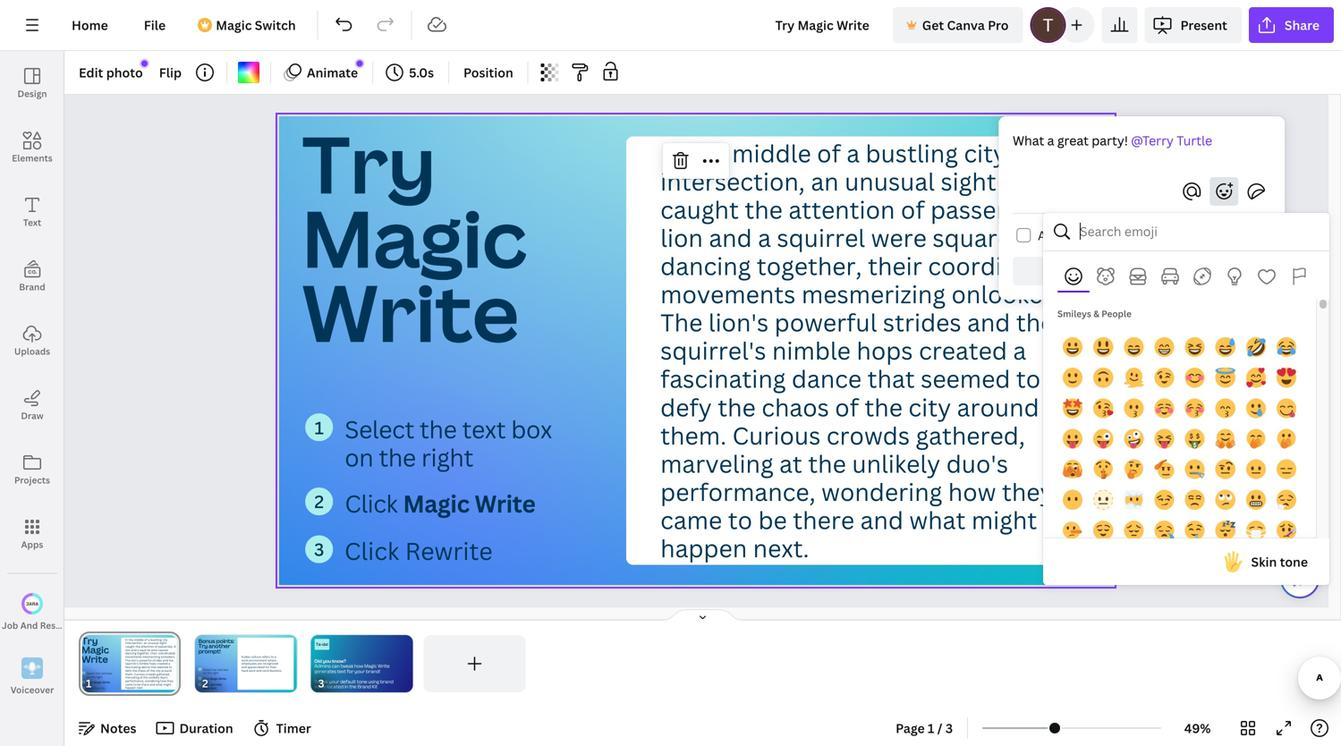 Task type: locate. For each thing, give the bounding box(es) containing it.
prompt!
[[198, 648, 221, 656]]

0 horizontal spatial tone
[[357, 679, 367, 685]]

their inside in the middle of a bustling city intersection, an unusual sight caught the attention of passersby. a lion and a squirrel were square dancing together, their coordinated movements mesmerizing onlookers. the lion's powerful strides and the squirrel's nimble hops created a fascinating dance that seemed to defy the chaos of the city around them. curious crowds gathered, marveling at the unlikely duo's performance, wondering how they came to be there and what might happen next.
[[869, 250, 923, 282]]

1 horizontal spatial try
[[302, 110, 436, 216]]

smileys
[[1058, 308, 1092, 320]]

smiling face image
[[1155, 399, 1175, 418]]

text up click magic write
[[463, 413, 506, 446]]

0 vertical spatial brand
[[19, 281, 45, 293]]

and down coordinated
[[968, 306, 1011, 339]]

1 vertical spatial your
[[329, 679, 339, 685]]

0 vertical spatial tone
[[1281, 554, 1309, 571]]

1 vertical spatial their
[[270, 666, 277, 670]]

of right middle
[[818, 137, 841, 169]]

0 horizontal spatial for
[[265, 666, 269, 670]]

1 horizontal spatial city
[[965, 137, 1007, 169]]

1 horizontal spatial select
[[345, 413, 415, 446]]

and down kudos
[[242, 666, 247, 670]]

upside-down face image
[[1094, 368, 1114, 388]]

their inside bonus points: try another prompt! kudos culture refers to a work environment where employees are recognized and appreciated for their hard work and contributions.
[[270, 666, 277, 670]]

try inside bonus points: try another prompt! kudos culture refers to a work environment where employees are recognized and appreciated for their hard work and contributions.
[[198, 643, 208, 650]]

to inside bonus points: try another prompt! kudos culture refers to a work environment where employees are recognized and appreciated for their hard work and contributions.
[[271, 655, 274, 659]]

1 vertical spatial box
[[223, 668, 228, 672]]

1 inside select the text box on the right 1 2 click magic write
[[199, 668, 200, 671]]

their up the strides
[[869, 250, 923, 282]]

text for select the text box on the right
[[463, 413, 506, 446]]

brand
[[380, 679, 394, 685]]

in the middle of a bustling city intersection, an unusual sight caught the attention of passersby. a lion and a squirrel were square dancing together, their coordinated movements mesmerizing onlookers. the lion's powerful strides and the squirrel's nimble hops created a fascinating dance that seemed to defy the chaos of the city around them. curious crowds gathered, marveling at the unlikely duo's performance, wondering how they came to be there and what might happen next.
[[661, 137, 1075, 565]]

wondering
[[822, 476, 943, 508]]

1 vertical spatial work
[[249, 669, 255, 673]]

face without mouth image
[[1063, 490, 1083, 510]]

1 horizontal spatial you
[[1096, 227, 1119, 244]]

recognized
[[263, 662, 278, 666]]

0 horizontal spatial 1
[[199, 668, 200, 671]]

0 horizontal spatial city
[[909, 391, 952, 423]]

main menu bar
[[0, 0, 1342, 51]]

3 inside 3 click sprinkle fairy dust
[[199, 684, 200, 687]]

know?
[[332, 658, 346, 665]]

marveling
[[661, 448, 774, 480]]

switch
[[255, 17, 296, 34]]

their
[[869, 250, 923, 282], [270, 666, 277, 670]]

5.0s
[[409, 64, 434, 81]]

a inside text field
[[1048, 132, 1055, 149]]

face with raised eyebrow image
[[1216, 460, 1236, 479]]

dust
[[210, 687, 216, 691]]

1 horizontal spatial their
[[869, 250, 923, 282]]

0 horizontal spatial text
[[217, 668, 223, 672]]

0 vertical spatial your
[[355, 668, 365, 675]]

winking face image
[[1155, 368, 1175, 388]]

them.
[[661, 419, 727, 452]]

0 horizontal spatial select
[[203, 668, 211, 672]]

culture
[[251, 655, 261, 659]]

1 horizontal spatial box
[[512, 413, 552, 446]]

&
[[1094, 308, 1100, 320]]

0 vertical spatial box
[[512, 413, 552, 446]]

1 vertical spatial how
[[354, 663, 364, 670]]

1 vertical spatial tone
[[357, 679, 367, 685]]

of right chaos
[[836, 391, 859, 423]]

click inside 3 click sprinkle fairy dust
[[203, 683, 210, 687]]

rewrite
[[405, 535, 493, 567]]

on for select the text box on the right
[[345, 441, 374, 474]]

0 horizontal spatial box
[[223, 668, 228, 672]]

1 horizontal spatial text
[[337, 668, 346, 675]]

1 vertical spatial you
[[323, 658, 331, 665]]

click left dust
[[203, 683, 210, 687]]

0 horizontal spatial you
[[323, 658, 331, 665]]

to left slightly smiling face image
[[1017, 363, 1041, 395]]

animate
[[307, 64, 358, 81]]

text inside select the text box on the right
[[463, 413, 506, 446]]

1 horizontal spatial on
[[345, 441, 374, 474]]

0 vertical spatial on
[[345, 441, 374, 474]]

1 vertical spatial 1
[[199, 668, 200, 671]]

zipper-mouth face image
[[1186, 460, 1205, 479]]

tweak
[[341, 663, 354, 670]]

face with hand over mouth image
[[1247, 429, 1267, 449]]

work up hard on the bottom
[[242, 659, 248, 663]]

0 vertical spatial 2
[[315, 490, 324, 514]]

box inside select the text box on the right
[[512, 413, 552, 446]]

2 horizontal spatial 3
[[946, 720, 953, 737]]

on inside select the text box on the right
[[345, 441, 374, 474]]

smirking face image
[[1155, 490, 1175, 510]]

unusual
[[845, 165, 936, 198]]

0 vertical spatial 1
[[315, 416, 324, 440]]

0 horizontal spatial 2
[[199, 678, 200, 680]]

1 vertical spatial brand
[[358, 684, 371, 690]]

1 vertical spatial on
[[203, 672, 206, 676]]

right up click magic write
[[422, 441, 474, 474]]

Design title text field
[[761, 7, 886, 43]]

and
[[709, 222, 753, 254], [968, 306, 1011, 339], [861, 504, 904, 536], [242, 666, 247, 670], [256, 669, 261, 673]]

how right tweak
[[354, 663, 364, 670]]

sprinkle
[[210, 683, 222, 687]]

text up sprinkle
[[217, 668, 223, 672]]

1 horizontal spatial for
[[347, 668, 354, 675]]

for inside did you know? admins can tweak how magic write generates text for your brand!
[[347, 668, 354, 675]]

contributions.
[[262, 669, 282, 673]]

tone left using
[[357, 679, 367, 685]]

pensive face image
[[1125, 521, 1144, 541]]

49% button
[[1169, 714, 1227, 743]]

your inside did you know? admins can tweak how magic write generates text for your brand!
[[355, 668, 365, 675]]

1 horizontal spatial brand
[[358, 684, 371, 690]]

how inside in the middle of a bustling city intersection, an unusual sight caught the attention of passersby. a lion and a squirrel were square dancing together, their coordinated movements mesmerizing onlookers. the lion's powerful strides and the squirrel's nimble hops created a fascinating dance that seemed to defy the chaos of the city around them. curious crowds gathered, marveling at the unlikely duo's performance, wondering how they came to be there and what might happen next.
[[949, 476, 997, 508]]

1 horizontal spatial tone
[[1281, 554, 1309, 571]]

squirrel
[[778, 222, 866, 254]]

rolling on the floor laughing image
[[1247, 337, 1267, 357]]

box
[[512, 413, 552, 446], [223, 668, 228, 672]]

located
[[327, 684, 344, 690]]

brand
[[19, 281, 45, 293], [358, 684, 371, 690]]

city left what
[[965, 137, 1007, 169]]

points:
[[216, 637, 234, 645]]

the inside tweak your default tone using brand voice located in the brand kit
[[349, 684, 357, 690]]

0 horizontal spatial your
[[329, 679, 339, 685]]

draw button
[[0, 373, 64, 438]]

created
[[920, 335, 1008, 367]]

a left grinning face image
[[1014, 335, 1027, 367]]

great
[[1058, 132, 1089, 149]]

0 horizontal spatial how
[[354, 663, 364, 670]]

tweak your default tone using brand voice located in the brand kit
[[315, 679, 394, 690]]

right up sprinkle
[[212, 672, 219, 676]]

were
[[872, 222, 927, 254]]

right inside select the text box on the right
[[422, 441, 474, 474]]

0 vertical spatial select
[[345, 413, 415, 446]]

a up recognized
[[274, 655, 276, 659]]

0 horizontal spatial right
[[212, 672, 219, 676]]

be
[[759, 504, 788, 536]]

brand button
[[0, 244, 64, 309]]

to
[[1080, 227, 1093, 244], [1017, 363, 1041, 395], [729, 504, 753, 536], [271, 655, 274, 659]]

click up 3 click sprinkle fairy dust
[[203, 677, 209, 681]]

how left they in the right of the page
[[949, 476, 997, 508]]

came
[[661, 504, 723, 536]]

on inside select the text box on the right 1 2 click magic write
[[203, 672, 206, 676]]

3 for 3 click sprinkle fairy dust
[[199, 684, 200, 687]]

your inside tweak your default tone using brand voice located in the brand kit
[[329, 679, 339, 685]]

city down created
[[909, 391, 952, 423]]

to right "refers" on the left of page
[[271, 655, 274, 659]]

tone
[[1281, 554, 1309, 571], [357, 679, 367, 685]]

people
[[1102, 308, 1132, 320]]

for right are
[[265, 666, 269, 670]]

select the text box on the right
[[345, 413, 552, 474]]

a inside bonus points: try another prompt! kudos culture refers to a work environment where employees are recognized and appreciated for their hard work and contributions.
[[274, 655, 276, 659]]

2 horizontal spatial text
[[463, 413, 506, 446]]

grinning face with sweat image
[[1216, 337, 1236, 357]]

home
[[72, 17, 108, 34]]

photo
[[106, 64, 143, 81]]

skin tone button
[[1216, 544, 1316, 580]]

dancing
[[661, 250, 752, 282]]

text inside select the text box on the right 1 2 click magic write
[[217, 668, 223, 672]]

grinning face image
[[1063, 337, 1083, 357]]

Page title text field
[[99, 675, 106, 693]]

your left brand!
[[355, 668, 365, 675]]

your right "tweak" on the left bottom
[[329, 679, 339, 685]]

money-mouth face image
[[1186, 429, 1205, 449]]

0 horizontal spatial on
[[203, 672, 206, 676]]

text
[[463, 413, 506, 446], [217, 668, 223, 672], [337, 668, 346, 675]]

1 horizontal spatial 3
[[314, 538, 325, 562]]

1 vertical spatial try
[[198, 643, 208, 650]]

magic inside "button"
[[216, 17, 252, 34]]

smiling face with heart-eyes image
[[1277, 368, 1297, 388]]

1 horizontal spatial how
[[949, 476, 997, 508]]

1 vertical spatial 3
[[199, 684, 200, 687]]

squinting face with tongue image
[[1155, 429, 1175, 449]]

brand inside brand button
[[19, 281, 45, 293]]

they
[[1003, 476, 1054, 508]]

2 horizontal spatial 1
[[928, 720, 935, 737]]

drooling face image
[[1186, 521, 1205, 541]]

edit photo button
[[72, 58, 150, 87]]

2 vertical spatial 3
[[946, 720, 953, 737]]

1 horizontal spatial your
[[355, 668, 365, 675]]

0 vertical spatial of
[[818, 137, 841, 169]]

box for select the text box on the right
[[512, 413, 552, 446]]

of
[[818, 137, 841, 169], [902, 193, 925, 226], [836, 391, 859, 423]]

brand left "kit"
[[358, 684, 371, 690]]

work right hard on the bottom
[[249, 669, 255, 673]]

1 vertical spatial select
[[203, 668, 211, 672]]

right inside select the text box on the right 1 2 click magic write
[[212, 672, 219, 676]]

right for select the text box on the right
[[422, 441, 474, 474]]

of down 'bustling' at the right of the page
[[902, 193, 925, 226]]

a left great
[[1048, 132, 1055, 149]]

write
[[302, 259, 519, 365], [475, 487, 536, 520], [378, 663, 390, 670], [219, 677, 226, 681]]

you right did
[[323, 658, 331, 665]]

and
[[20, 620, 38, 632]]

you up cancel button
[[1096, 227, 1119, 244]]

home link
[[57, 7, 122, 43]]

pro
[[988, 17, 1009, 34]]

0 horizontal spatial 3
[[199, 684, 200, 687]]

kissing face with closed eyes image
[[1186, 399, 1205, 418]]

how inside did you know? admins can tweak how magic write generates text for your brand!
[[354, 663, 364, 670]]

generates
[[315, 668, 337, 675]]

timer
[[276, 720, 311, 737]]

on for select the text box on the right 1 2 click magic write
[[203, 672, 206, 676]]

box inside select the text box on the right 1 2 click magic write
[[223, 668, 228, 672]]

the
[[689, 137, 727, 169], [745, 193, 783, 226], [1017, 306, 1055, 339], [718, 391, 756, 423], [865, 391, 903, 423], [420, 413, 457, 446], [379, 441, 416, 474], [809, 448, 847, 480], [212, 668, 217, 672], [207, 672, 212, 676], [349, 684, 357, 690]]

powerful
[[775, 306, 878, 339]]

tone inside skin tone button
[[1281, 554, 1309, 571]]

2 vertical spatial of
[[836, 391, 859, 423]]

design button
[[0, 51, 64, 115]]

for up default
[[347, 668, 354, 675]]

1 vertical spatial city
[[909, 391, 952, 423]]

try
[[302, 110, 436, 216], [198, 643, 208, 650]]

get
[[923, 17, 945, 34]]

page 1 image
[[79, 636, 181, 693]]

click
[[345, 487, 398, 520], [345, 535, 400, 567], [203, 677, 209, 681], [203, 683, 210, 687]]

0 horizontal spatial their
[[270, 666, 277, 670]]

grinning face with big eyes image
[[1094, 337, 1114, 357]]

text down know?
[[337, 668, 346, 675]]

no color image
[[238, 62, 260, 83]]

click left "rewrite"
[[345, 535, 400, 567]]

turtle
[[1177, 132, 1213, 149]]

write inside did you know? admins can tweak how magic write generates text for your brand!
[[378, 663, 390, 670]]

face with tears of joy image
[[1277, 337, 1297, 357]]

1 horizontal spatial 2
[[315, 490, 324, 514]]

sleeping face image
[[1216, 521, 1236, 541]]

1 horizontal spatial 1
[[315, 416, 324, 440]]

timer button
[[248, 714, 318, 743]]

hide pages image
[[660, 609, 746, 623]]

tone right skin at the bottom right
[[1281, 554, 1309, 571]]

face with thermometer image
[[1277, 521, 1297, 541]]

0 vertical spatial how
[[949, 476, 997, 508]]

are
[[257, 662, 262, 666]]

/
[[938, 720, 943, 737]]

the
[[661, 306, 703, 339]]

select inside select the text box on the right 1 2 click magic write
[[203, 668, 211, 672]]

unamused face image
[[1186, 490, 1205, 510]]

new image
[[357, 60, 363, 67]]

for
[[265, 666, 269, 670], [347, 668, 354, 675]]

0 vertical spatial right
[[422, 441, 474, 474]]

apps button
[[0, 502, 64, 567]]

duration
[[179, 720, 233, 737]]

0 vertical spatial their
[[869, 250, 923, 282]]

city
[[965, 137, 1007, 169], [909, 391, 952, 423]]

in
[[345, 684, 348, 690]]

magic inside select the text box on the right 1 2 click magic write
[[210, 677, 218, 681]]

apps
[[21, 539, 43, 551]]

attention
[[789, 193, 896, 226]]

star struck image
[[1063, 399, 1083, 418]]

2 vertical spatial 1
[[928, 720, 935, 737]]

caught
[[661, 193, 739, 226]]

their down where
[[270, 666, 277, 670]]

0 vertical spatial 3
[[314, 538, 325, 562]]

1 vertical spatial right
[[212, 672, 219, 676]]

smiling face with hearts image
[[1247, 368, 1267, 388]]

and left "what"
[[861, 504, 904, 536]]

1 horizontal spatial right
[[422, 441, 474, 474]]

0 horizontal spatial try
[[198, 643, 208, 650]]

select for select the text box on the right
[[345, 413, 415, 446]]

kissing face with smiling eyes image
[[1216, 399, 1236, 418]]

0 horizontal spatial brand
[[19, 281, 45, 293]]

shushing face image
[[1094, 460, 1114, 479]]

smiling face with tear image
[[1247, 399, 1267, 418]]

1 vertical spatial 2
[[199, 678, 200, 680]]

select inside select the text box on the right
[[345, 413, 415, 446]]

a
[[1059, 193, 1075, 226]]

grinning squinting face image
[[1186, 337, 1205, 357]]

voiceover
[[10, 684, 54, 696]]

brand up uploads button
[[19, 281, 45, 293]]

face with tongue image
[[1063, 429, 1083, 449]]



Task type: describe. For each thing, give the bounding box(es) containing it.
2 inside select the text box on the right 1 2 click magic write
[[199, 678, 200, 680]]

voice
[[315, 684, 326, 690]]

face exhaling image
[[1277, 490, 1297, 510]]

uploads button
[[0, 309, 64, 373]]

elements button
[[0, 115, 64, 180]]

hard
[[242, 669, 248, 673]]

0 vertical spatial try
[[302, 110, 436, 216]]

text inside did you know? admins can tweak how magic write generates text for your brand!
[[337, 668, 346, 675]]

3 for 3
[[314, 538, 325, 562]]

bonus
[[198, 637, 215, 645]]

crowds
[[827, 419, 911, 452]]

in
[[661, 137, 683, 169]]

bonus points: try another prompt! kudos culture refers to a work environment where employees are recognized and appreciated for their hard work and contributions.
[[198, 637, 282, 673]]

click rewrite
[[345, 535, 493, 567]]

face with peeking eye image
[[1063, 460, 1083, 479]]

defy
[[661, 391, 712, 423]]

face with open eyes and hand over mouth image
[[1277, 429, 1297, 449]]

file
[[144, 17, 166, 34]]

refers
[[262, 655, 270, 659]]

Comment draft. Add a comment or @mention. text field
[[1013, 131, 1271, 170]]

1 inside button
[[928, 720, 935, 737]]

smileys & people
[[1058, 308, 1132, 320]]

design
[[17, 88, 47, 100]]

smiling face with open hands image
[[1216, 429, 1236, 449]]

click up click rewrite
[[345, 487, 398, 520]]

bustling
[[866, 137, 959, 169]]

movements
[[661, 278, 796, 311]]

can
[[332, 663, 340, 670]]

for inside bonus points: try another prompt! kudos culture refers to a work environment where employees are recognized and appreciated for their hard work and contributions.
[[265, 666, 269, 670]]

beaming face with smiling eyes image
[[1155, 337, 1175, 357]]

saluting face image
[[1155, 460, 1175, 479]]

nimble
[[773, 335, 851, 367]]

box for select the text box on the right 1 2 click magic write
[[223, 668, 228, 672]]

cancel
[[1053, 263, 1095, 280]]

face blowing a kiss image
[[1094, 399, 1114, 418]]

happen
[[661, 532, 748, 565]]

environment
[[249, 659, 267, 663]]

select for select the text box on the right 1 2 click magic write
[[203, 668, 211, 672]]

neutral face image
[[1247, 460, 1267, 479]]

face with rolling eyes image
[[1216, 490, 1236, 510]]

curious
[[733, 419, 821, 452]]

lying face image
[[1063, 521, 1083, 541]]

fairy
[[203, 687, 209, 691]]

zany face image
[[1125, 429, 1144, 449]]

flip button
[[152, 58, 189, 87]]

kudos
[[242, 655, 250, 659]]

you inside did you know? admins can tweak how magic write generates text for your brand!
[[323, 658, 331, 665]]

expressionless face image
[[1277, 460, 1297, 479]]

magic switch button
[[187, 7, 310, 43]]

strides
[[884, 306, 962, 339]]

square
[[933, 222, 1012, 254]]

draw
[[21, 410, 43, 422]]

skin
[[1252, 554, 1278, 571]]

duration button
[[151, 714, 241, 743]]

3 inside button
[[946, 720, 953, 737]]

kissing face image
[[1125, 399, 1144, 418]]

gathered,
[[916, 419, 1026, 452]]

a left squirrel
[[759, 222, 772, 254]]

to left be at the right bottom of page
[[729, 504, 753, 536]]

performance,
[[661, 476, 816, 508]]

around
[[958, 391, 1040, 423]]

hops
[[857, 335, 914, 367]]

ta-
[[316, 642, 322, 648]]

animate button
[[278, 58, 365, 87]]

grimacing face image
[[1247, 490, 1267, 510]]

together,
[[757, 250, 863, 282]]

ai
[[77, 620, 86, 632]]

sight
[[941, 165, 997, 198]]

smiling face with halo image
[[1216, 368, 1236, 388]]

passersby.
[[931, 193, 1054, 226]]

new image
[[141, 60, 148, 67]]

tone inside tweak your default tone using brand voice located in the brand kit
[[357, 679, 367, 685]]

text for select the text box on the right 1 2 click magic write
[[217, 668, 223, 672]]

right for select the text box on the right 1 2 click magic write
[[212, 672, 219, 676]]

canva assistant image
[[1290, 568, 1311, 590]]

da!
[[322, 642, 328, 648]]

elements
[[12, 152, 53, 164]]

lion's
[[709, 306, 769, 339]]

ta-da!
[[316, 642, 328, 648]]

grinning face with smiling eyes image
[[1125, 337, 1144, 357]]

face in clouds image
[[1125, 490, 1144, 510]]

0 vertical spatial city
[[965, 137, 1007, 169]]

brand!
[[366, 668, 380, 675]]

intersection,
[[661, 165, 806, 198]]

lion
[[661, 222, 704, 254]]

mesmerizing
[[802, 278, 946, 311]]

present button
[[1145, 7, 1242, 43]]

job
[[2, 620, 18, 632]]

share
[[1285, 17, 1320, 34]]

notes button
[[72, 714, 144, 743]]

comment
[[1177, 263, 1237, 280]]

middle
[[733, 137, 812, 169]]

chaos
[[762, 391, 830, 423]]

party!
[[1092, 132, 1129, 149]]

sleepy face image
[[1155, 521, 1175, 541]]

what
[[1013, 132, 1045, 149]]

get canva pro button
[[893, 7, 1024, 43]]

to right assign
[[1080, 227, 1093, 244]]

did
[[315, 658, 322, 665]]

face with medical mask image
[[1247, 521, 1267, 541]]

a right an
[[847, 137, 860, 169]]

slightly smiling face image
[[1063, 368, 1083, 388]]

Search emoji search field
[[1080, 215, 1318, 249]]

an
[[812, 165, 839, 198]]

magic inside did you know? admins can tweak how magic write generates text for your brand!
[[364, 663, 377, 670]]

admins
[[315, 663, 331, 670]]

at
[[780, 448, 803, 480]]

next.
[[754, 532, 810, 565]]

3 click sprinkle fairy dust
[[199, 683, 222, 691]]

fascinating
[[661, 363, 787, 395]]

uploads
[[14, 346, 50, 358]]

what
[[910, 504, 966, 536]]

dotted line face image
[[1094, 490, 1114, 510]]

duo's
[[947, 448, 1009, 480]]

might
[[972, 504, 1038, 536]]

present
[[1181, 17, 1228, 34]]

appreciated
[[248, 666, 264, 670]]

page 1 / 3 button
[[889, 714, 961, 743]]

click inside select the text box on the right 1 2 click magic write
[[203, 677, 209, 681]]

thinking face image
[[1125, 460, 1144, 479]]

assign to you
[[1038, 227, 1119, 244]]

voiceover button
[[0, 645, 64, 710]]

brand inside tweak your default tone using brand voice located in the brand kit
[[358, 684, 371, 690]]

and down are
[[256, 669, 261, 673]]

melting face image
[[1125, 368, 1144, 388]]

0 vertical spatial work
[[242, 659, 248, 663]]

1 vertical spatial of
[[902, 193, 925, 226]]

write inside select the text box on the right 1 2 click magic write
[[219, 677, 226, 681]]

relieved face image
[[1094, 521, 1114, 541]]

side panel tab list
[[0, 51, 86, 710]]

smiling face with smiling eyes image
[[1186, 368, 1205, 388]]

0 vertical spatial you
[[1096, 227, 1119, 244]]

winking face with tongue image
[[1094, 429, 1114, 449]]

did you know? admins can tweak how magic write generates text for your brand!
[[315, 658, 390, 675]]

face savoring food image
[[1277, 399, 1297, 418]]

using
[[368, 679, 379, 685]]

and right lion
[[709, 222, 753, 254]]



Task type: vqa. For each thing, say whether or not it's contained in the screenshot.
face savoring food icon
yes



